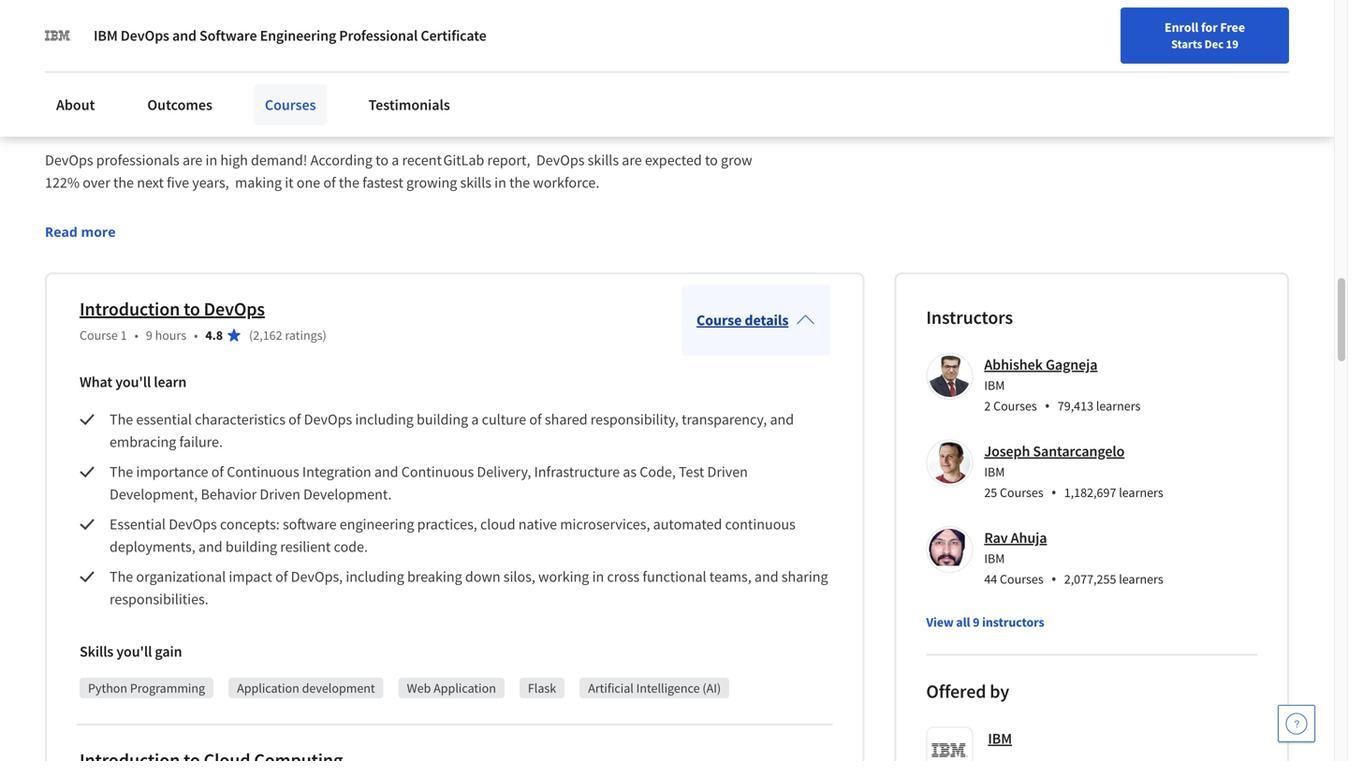 Task type: describe. For each thing, give the bounding box(es) containing it.
engineering
[[260, 26, 336, 45]]

of inside devops professionals are in high demand! according to a recent gitlab report,  devops skills are expected to grow 122% over the next five years,  making it one of the fastest growing skills in the workforce.
[[323, 173, 336, 192]]

2,162
[[253, 327, 282, 344]]

cloud
[[480, 515, 516, 534]]

failure.
[[179, 433, 223, 451]]

it
[[285, 173, 294, 192]]

devops up the 122%
[[45, 151, 93, 169]]

( 2,162 ratings )
[[249, 327, 327, 344]]

artificial intelligence (ai)
[[588, 680, 721, 697]]

delivery,
[[477, 462, 531, 481]]

as
[[623, 462, 637, 481]]

joseph santarcangelo link
[[984, 442, 1125, 461]]

code.
[[334, 537, 368, 556]]

0 vertical spatial 9
[[146, 327, 152, 344]]

artificial
[[588, 680, 634, 697]]

1 the from the left
[[113, 173, 134, 192]]

2
[[984, 397, 991, 414]]

engineering
[[340, 515, 414, 534]]

professional certificate - 14 course series
[[45, 93, 500, 126]]

course for course details
[[697, 311, 742, 330]]

of inside the organizational impact of devops, including breaking down silos, working in cross functional teams, and sharing responsibilities.
[[275, 567, 288, 586]]

santarcangelo
[[1033, 442, 1125, 461]]

automated
[[653, 515, 722, 534]]

ibm link
[[988, 727, 1012, 750]]

offered by
[[926, 680, 1009, 703]]

1 vertical spatial driven
[[260, 485, 300, 504]]

learners for ahuja
[[1119, 571, 1164, 587]]

hours
[[155, 327, 186, 344]]

series
[[434, 93, 500, 126]]

about link
[[45, 84, 106, 125]]

(
[[249, 327, 253, 344]]

flask
[[528, 680, 556, 697]]

0 vertical spatial professional
[[339, 26, 418, 45]]

course details button
[[682, 285, 830, 356]]

1 application from the left
[[237, 680, 299, 697]]

python
[[88, 680, 127, 697]]

a inside devops professionals are in high demand! according to a recent gitlab report,  devops skills are expected to grow 122% over the next five years,  making it one of the fastest growing skills in the workforce.
[[392, 151, 399, 169]]

recent gitlab
[[402, 151, 484, 169]]

making
[[235, 173, 282, 192]]

including for building
[[355, 410, 414, 429]]

gain
[[155, 642, 182, 661]]

1 are from the left
[[183, 151, 203, 169]]

by
[[990, 680, 1009, 703]]

skills you'll gain
[[80, 642, 182, 661]]

• for abhishek
[[1045, 396, 1050, 416]]

demand!
[[251, 151, 308, 169]]

2 horizontal spatial to
[[705, 151, 718, 169]]

9 inside button
[[973, 614, 980, 631]]

grow
[[721, 151, 752, 169]]

down
[[465, 567, 501, 586]]

read more
[[45, 223, 116, 241]]

the importance of continuous integration and continuous delivery, infrastructure as code, test driven development, behavior driven development.
[[110, 462, 751, 504]]

0 horizontal spatial professional
[[45, 93, 183, 126]]

cross
[[607, 567, 640, 586]]

introduction
[[80, 297, 180, 321]]

responsibility,
[[591, 410, 679, 429]]

high
[[220, 151, 248, 169]]

teams,
[[710, 567, 752, 586]]

ibm for rav ahuja
[[984, 550, 1005, 567]]

and inside the importance of continuous integration and continuous delivery, infrastructure as code, test driven development, behavior driven development.
[[374, 462, 398, 481]]

courses for rav
[[1000, 571, 1044, 587]]

all
[[956, 614, 970, 631]]

outcomes link
[[136, 84, 224, 125]]

dec
[[1205, 37, 1224, 51]]

the for the importance of continuous integration and continuous delivery, infrastructure as code, test driven development, behavior driven development.
[[110, 462, 133, 481]]

of right characteristics
[[288, 410, 301, 429]]

ibm for joseph santarcangelo
[[984, 463, 1005, 480]]

122%
[[45, 173, 80, 192]]

application development
[[237, 680, 375, 697]]

practices,
[[417, 515, 477, 534]]

working
[[538, 567, 589, 586]]

web
[[407, 680, 431, 697]]

workforce.
[[533, 173, 600, 192]]

essential devops concepts: software engineering practices, cloud native microservices, automated continuous deployments, and building resilient code.
[[110, 515, 799, 556]]

-
[[310, 93, 318, 126]]

development.
[[303, 485, 392, 504]]

ahuja
[[1011, 528, 1047, 547]]

course details
[[697, 311, 789, 330]]

devops,
[[291, 567, 343, 586]]

course for course 1 • 9 hours •
[[80, 327, 118, 344]]

ibm for abhishek gagneja
[[984, 377, 1005, 394]]

embracing
[[110, 433, 176, 451]]

microservices,
[[560, 515, 650, 534]]

1 horizontal spatial skills
[[588, 151, 619, 169]]

19
[[1226, 37, 1239, 51]]

1 vertical spatial in
[[495, 173, 506, 192]]

software
[[199, 26, 257, 45]]

ibm devops and software engineering professional certificate
[[94, 26, 487, 45]]

fastest
[[362, 173, 403, 192]]

including for breaking
[[346, 567, 404, 586]]

1
[[120, 327, 127, 344]]

devops inside the essential characteristics of devops including building a culture of shared responsibility, transparency, and embracing failure.
[[304, 410, 352, 429]]

introduction to devops
[[80, 297, 265, 321]]

ibm down by
[[988, 729, 1012, 748]]

concepts:
[[220, 515, 280, 534]]

professionals
[[96, 151, 180, 169]]

breaking
[[407, 567, 462, 586]]

rav ahuja ibm 44 courses • 2,077,255 learners
[[984, 528, 1164, 589]]

enroll for free starts dec 19
[[1165, 19, 1245, 51]]

code,
[[640, 462, 676, 481]]

ibm image
[[45, 22, 71, 49]]

view all 9 instructors
[[926, 614, 1045, 631]]

skills
[[80, 642, 114, 661]]



Task type: vqa. For each thing, say whether or not it's contained in the screenshot.
learners
yes



Task type: locate. For each thing, give the bounding box(es) containing it.
one
[[297, 173, 320, 192]]

0 horizontal spatial building
[[225, 537, 277, 556]]

of left shared
[[529, 410, 542, 429]]

continuous up behavior
[[227, 462, 299, 481]]

application right web
[[434, 680, 496, 697]]

the down report,
[[509, 173, 530, 192]]

1 vertical spatial a
[[471, 410, 479, 429]]

course left 1
[[80, 327, 118, 344]]

for
[[1201, 19, 1218, 36]]

the up embracing at the bottom left of the page
[[110, 410, 133, 429]]

• left 4.8
[[194, 327, 198, 344]]

five
[[167, 173, 189, 192]]

building inside the essential characteristics of devops including building a culture of shared responsibility, transparency, and embracing failure.
[[417, 410, 468, 429]]

1 vertical spatial including
[[346, 567, 404, 586]]

building
[[417, 410, 468, 429], [225, 537, 277, 556]]

the down deployments,
[[110, 567, 133, 586]]

0 horizontal spatial driven
[[260, 485, 300, 504]]

are
[[183, 151, 203, 169], [622, 151, 642, 169]]

courses right 25
[[1000, 484, 1044, 501]]

coursera image
[[22, 15, 141, 45]]

learners for gagneja
[[1096, 397, 1141, 414]]

1 horizontal spatial a
[[471, 410, 479, 429]]

building left "culture"
[[417, 410, 468, 429]]

• inside rav ahuja ibm 44 courses • 2,077,255 learners
[[1051, 569, 1057, 589]]

the down professionals
[[113, 173, 134, 192]]

learners inside rav ahuja ibm 44 courses • 2,077,255 learners
[[1119, 571, 1164, 587]]

0 horizontal spatial course
[[80, 327, 118, 344]]

the inside the importance of continuous integration and continuous delivery, infrastructure as code, test driven development, behavior driven development.
[[110, 462, 133, 481]]

2,077,255
[[1064, 571, 1116, 587]]

the for the essential characteristics of devops including building a culture of shared responsibility, transparency, and embracing failure.
[[110, 410, 133, 429]]

3 the from the top
[[110, 567, 133, 586]]

of right one on the left top of the page
[[323, 173, 336, 192]]

abhishek gagneja link
[[984, 355, 1098, 374]]

the inside the essential characteristics of devops including building a culture of shared responsibility, transparency, and embracing failure.
[[110, 410, 133, 429]]

coursera career certificate image
[[935, 0, 1247, 52]]

1 vertical spatial building
[[225, 537, 277, 556]]

courses for joseph
[[1000, 484, 1044, 501]]

driven up software
[[260, 485, 300, 504]]

2 application from the left
[[434, 680, 496, 697]]

1 vertical spatial skills
[[460, 173, 492, 192]]

including inside the organizational impact of devops, including breaking down silos, working in cross functional teams, and sharing responsibilities.
[[346, 567, 404, 586]]

certificate
[[421, 26, 487, 45], [189, 93, 304, 126]]

you'll left gain
[[116, 642, 152, 661]]

devops inside essential devops concepts: software engineering practices, cloud native microservices, automated continuous deployments, and building resilient code.
[[169, 515, 217, 534]]

course left details
[[697, 311, 742, 330]]

• inside 'joseph santarcangelo ibm 25 courses • 1,182,697 learners'
[[1051, 482, 1057, 502]]

1 horizontal spatial building
[[417, 410, 468, 429]]

1 horizontal spatial professional
[[339, 26, 418, 45]]

ibm
[[94, 26, 118, 45], [984, 377, 1005, 394], [984, 463, 1005, 480], [984, 550, 1005, 567], [988, 729, 1012, 748]]

0 vertical spatial including
[[355, 410, 414, 429]]

expected
[[645, 151, 702, 169]]

to left grow
[[705, 151, 718, 169]]

4.8
[[205, 327, 223, 344]]

read more button
[[45, 222, 116, 242]]

test
[[679, 462, 704, 481]]

ibm inside 'joseph santarcangelo ibm 25 courses • 1,182,697 learners'
[[984, 463, 1005, 480]]

1 horizontal spatial driven
[[707, 462, 748, 481]]

1 vertical spatial you'll
[[116, 642, 152, 661]]

joseph santarcangelo ibm 25 courses • 1,182,697 learners
[[984, 442, 1164, 502]]

the down embracing at the bottom left of the page
[[110, 462, 133, 481]]

courses right 44
[[1000, 571, 1044, 587]]

2 vertical spatial in
[[592, 567, 604, 586]]

2 horizontal spatial in
[[592, 567, 604, 586]]

devops up deployments,
[[169, 515, 217, 534]]

including inside the essential characteristics of devops including building a culture of shared responsibility, transparency, and embracing failure.
[[355, 410, 414, 429]]

0 vertical spatial the
[[110, 410, 133, 429]]

a inside the essential characteristics of devops including building a culture of shared responsibility, transparency, and embracing failure.
[[471, 410, 479, 429]]

software
[[283, 515, 337, 534]]

learners right 1,182,697
[[1119, 484, 1164, 501]]

• left 79,413
[[1045, 396, 1050, 416]]

instructors
[[926, 306, 1013, 329]]

0 horizontal spatial in
[[206, 151, 217, 169]]

what
[[80, 373, 112, 391]]

application left development
[[237, 680, 299, 697]]

and right transparency,
[[770, 410, 794, 429]]

in down report,
[[495, 173, 506, 192]]

2 are from the left
[[622, 151, 642, 169]]

the down the according
[[339, 173, 359, 192]]

including
[[355, 410, 414, 429], [346, 567, 404, 586]]

free
[[1220, 19, 1245, 36]]

resilient
[[280, 537, 331, 556]]

certificate up series
[[421, 26, 487, 45]]

infrastructure
[[534, 462, 620, 481]]

1 horizontal spatial course
[[697, 311, 742, 330]]

instructors
[[982, 614, 1045, 631]]

certificate up high
[[189, 93, 304, 126]]

a up fastest on the left top of page
[[392, 151, 399, 169]]

devops up integration
[[304, 410, 352, 429]]

abhishek gagneja image
[[929, 356, 970, 397]]

1 horizontal spatial are
[[622, 151, 642, 169]]

driven
[[707, 462, 748, 481], [260, 485, 300, 504]]

courses inside 'joseph santarcangelo ibm 25 courses • 1,182,697 learners'
[[1000, 484, 1044, 501]]

learn
[[154, 373, 187, 391]]

0 vertical spatial you'll
[[115, 373, 151, 391]]

including up integration
[[355, 410, 414, 429]]

the for the organizational impact of devops, including breaking down silos, working in cross functional teams, and sharing responsibilities.
[[110, 567, 133, 586]]

None search field
[[267, 12, 576, 49]]

skills up workforce.
[[588, 151, 619, 169]]

python programming
[[88, 680, 205, 697]]

driven right test
[[707, 462, 748, 481]]

continuous down the essential characteristics of devops including building a culture of shared responsibility, transparency, and embracing failure.
[[401, 462, 474, 481]]

25
[[984, 484, 997, 501]]

testimonials
[[368, 96, 450, 114]]

0 horizontal spatial to
[[184, 297, 200, 321]]

9
[[146, 327, 152, 344], [973, 614, 980, 631]]

1 horizontal spatial in
[[495, 173, 506, 192]]

ibm down the "rav"
[[984, 550, 1005, 567]]

2 the from the top
[[110, 462, 133, 481]]

courses right "2"
[[993, 397, 1037, 414]]

0 vertical spatial driven
[[707, 462, 748, 481]]

and up organizational
[[198, 537, 222, 556]]

you'll for gain
[[116, 642, 152, 661]]

course inside dropdown button
[[697, 311, 742, 330]]

2 vertical spatial the
[[110, 567, 133, 586]]

)
[[323, 327, 327, 344]]

0 vertical spatial a
[[392, 151, 399, 169]]

ibm up "2"
[[984, 377, 1005, 394]]

rav ahuja link
[[984, 528, 1047, 547]]

devops up workforce.
[[536, 151, 585, 169]]

you'll for learn
[[115, 373, 151, 391]]

testimonials link
[[357, 84, 461, 125]]

0 vertical spatial in
[[206, 151, 217, 169]]

1 the from the top
[[110, 410, 133, 429]]

0 horizontal spatial continuous
[[227, 462, 299, 481]]

of up behavior
[[211, 462, 224, 481]]

behavior
[[201, 485, 257, 504]]

rav ahuja image
[[929, 529, 970, 570]]

the essential characteristics of devops including building a culture of shared responsibility, transparency, and embracing failure.
[[110, 410, 797, 451]]

devops up outcomes at the top of the page
[[121, 26, 169, 45]]

0 vertical spatial building
[[417, 410, 468, 429]]

0 vertical spatial learners
[[1096, 397, 1141, 414]]

course
[[697, 311, 742, 330], [80, 327, 118, 344]]

learners right 2,077,255
[[1119, 571, 1164, 587]]

including down code.
[[346, 567, 404, 586]]

• right 1
[[134, 327, 138, 344]]

of
[[323, 173, 336, 192], [288, 410, 301, 429], [529, 410, 542, 429], [211, 462, 224, 481], [275, 567, 288, 586]]

1 horizontal spatial 9
[[973, 614, 980, 631]]

the inside the organizational impact of devops, including breaking down silos, working in cross functional teams, and sharing responsibilities.
[[110, 567, 133, 586]]

development,
[[110, 485, 198, 504]]

growing
[[406, 173, 457, 192]]

1 horizontal spatial certificate
[[421, 26, 487, 45]]

silos,
[[503, 567, 535, 586]]

0 horizontal spatial are
[[183, 151, 203, 169]]

1 vertical spatial learners
[[1119, 484, 1164, 501]]

• inside abhishek gagneja ibm 2 courses • 79,413 learners
[[1045, 396, 1050, 416]]

courses left 14
[[265, 96, 316, 114]]

are up the five
[[183, 151, 203, 169]]

• for joseph
[[1051, 482, 1057, 502]]

and up the development.
[[374, 462, 398, 481]]

• for course
[[194, 327, 198, 344]]

0 vertical spatial skills
[[588, 151, 619, 169]]

details
[[745, 311, 789, 330]]

• left 2,077,255
[[1051, 569, 1057, 589]]

0 horizontal spatial a
[[392, 151, 399, 169]]

courses
[[265, 96, 316, 114], [993, 397, 1037, 414], [1000, 484, 1044, 501], [1000, 571, 1044, 587]]

rav
[[984, 528, 1008, 547]]

impact
[[229, 567, 272, 586]]

menu item
[[996, 19, 1117, 80]]

9 right all at the right bottom
[[973, 614, 980, 631]]

0 vertical spatial certificate
[[421, 26, 487, 45]]

1 vertical spatial 9
[[973, 614, 980, 631]]

the organizational impact of devops, including breaking down silos, working in cross functional teams, and sharing responsibilities.
[[110, 567, 831, 609]]

learners inside abhishek gagneja ibm 2 courses • 79,413 learners
[[1096, 397, 1141, 414]]

of inside the importance of continuous integration and continuous delivery, infrastructure as code, test driven development, behavior driven development.
[[211, 462, 224, 481]]

years,
[[192, 173, 229, 192]]

0 horizontal spatial certificate
[[189, 93, 304, 126]]

gagneja
[[1046, 355, 1098, 374]]

a
[[392, 151, 399, 169], [471, 410, 479, 429]]

a left "culture"
[[471, 410, 479, 429]]

learners for santarcangelo
[[1119, 484, 1164, 501]]

you'll left learn
[[115, 373, 151, 391]]

and right teams,
[[755, 567, 779, 586]]

courses inside abhishek gagneja ibm 2 courses • 79,413 learners
[[993, 397, 1037, 414]]

ibm right ibm 'icon'
[[94, 26, 118, 45]]

• for rav
[[1051, 569, 1057, 589]]

building down concepts:
[[225, 537, 277, 556]]

3 the from the left
[[509, 173, 530, 192]]

1 vertical spatial professional
[[45, 93, 183, 126]]

course 1 • 9 hours •
[[80, 327, 198, 344]]

courses for abhishek
[[993, 397, 1037, 414]]

1 vertical spatial the
[[110, 462, 133, 481]]

abhishek gagneja ibm 2 courses • 79,413 learners
[[984, 355, 1141, 416]]

more
[[81, 223, 116, 241]]

and inside the organizational impact of devops, including breaking down silos, working in cross functional teams, and sharing responsibilities.
[[755, 567, 779, 586]]

to up fastest on the left top of page
[[376, 151, 389, 169]]

in inside the organizational impact of devops, including breaking down silos, working in cross functional teams, and sharing responsibilities.
[[592, 567, 604, 586]]

professional up professionals
[[45, 93, 183, 126]]

responsibilities.
[[110, 590, 209, 609]]

and inside essential devops concepts: software engineering practices, cloud native microservices, automated continuous deployments, and building resilient code.
[[198, 537, 222, 556]]

courses inside courses link
[[265, 96, 316, 114]]

1,182,697
[[1064, 484, 1116, 501]]

importance
[[136, 462, 208, 481]]

and inside the essential characteristics of devops including building a culture of shared responsibility, transparency, and embracing failure.
[[770, 410, 794, 429]]

learners inside 'joseph santarcangelo ibm 25 courses • 1,182,697 learners'
[[1119, 484, 1164, 501]]

learners right 79,413
[[1096, 397, 1141, 414]]

44
[[984, 571, 997, 587]]

1 continuous from the left
[[227, 462, 299, 481]]

enroll
[[1165, 19, 1199, 36]]

9 left the hours
[[146, 327, 152, 344]]

development
[[302, 680, 375, 697]]

in up years,
[[206, 151, 217, 169]]

native
[[519, 515, 557, 534]]

courses inside rav ahuja ibm 44 courses • 2,077,255 learners
[[1000, 571, 1044, 587]]

essential
[[136, 410, 192, 429]]

in left the cross
[[592, 567, 604, 586]]

courses link
[[254, 84, 327, 125]]

• left 1,182,697
[[1051, 482, 1057, 502]]

view all 9 instructors button
[[926, 613, 1045, 631]]

1 vertical spatial certificate
[[189, 93, 304, 126]]

and left software
[[172, 26, 197, 45]]

1 horizontal spatial continuous
[[401, 462, 474, 481]]

integration
[[302, 462, 371, 481]]

0 horizontal spatial 9
[[146, 327, 152, 344]]

joseph santarcangelo image
[[929, 442, 970, 484]]

2 horizontal spatial the
[[509, 173, 530, 192]]

0 horizontal spatial the
[[113, 173, 134, 192]]

2 the from the left
[[339, 173, 359, 192]]

building inside essential devops concepts: software engineering practices, cloud native microservices, automated continuous deployments, and building resilient code.
[[225, 537, 277, 556]]

devops up (
[[204, 297, 265, 321]]

starts
[[1171, 37, 1202, 51]]

1 horizontal spatial application
[[434, 680, 496, 697]]

(ai)
[[703, 680, 721, 697]]

are left expected
[[622, 151, 642, 169]]

0 horizontal spatial application
[[237, 680, 299, 697]]

help center image
[[1286, 713, 1308, 735]]

1 horizontal spatial to
[[376, 151, 389, 169]]

0 horizontal spatial skills
[[460, 173, 492, 192]]

ibm inside rav ahuja ibm 44 courses • 2,077,255 learners
[[984, 550, 1005, 567]]

1 horizontal spatial the
[[339, 173, 359, 192]]

intelligence
[[636, 680, 700, 697]]

ibm inside abhishek gagneja ibm 2 courses • 79,413 learners
[[984, 377, 1005, 394]]

2 vertical spatial learners
[[1119, 571, 1164, 587]]

characteristics
[[195, 410, 285, 429]]

essential
[[110, 515, 166, 534]]

to up the hours
[[184, 297, 200, 321]]

professional up course
[[339, 26, 418, 45]]

skills down recent gitlab
[[460, 173, 492, 192]]

of right impact
[[275, 567, 288, 586]]

ibm up 25
[[984, 463, 1005, 480]]

joseph
[[984, 442, 1030, 461]]

offered
[[926, 680, 986, 703]]

professional
[[339, 26, 418, 45], [45, 93, 183, 126]]

2 continuous from the left
[[401, 462, 474, 481]]



